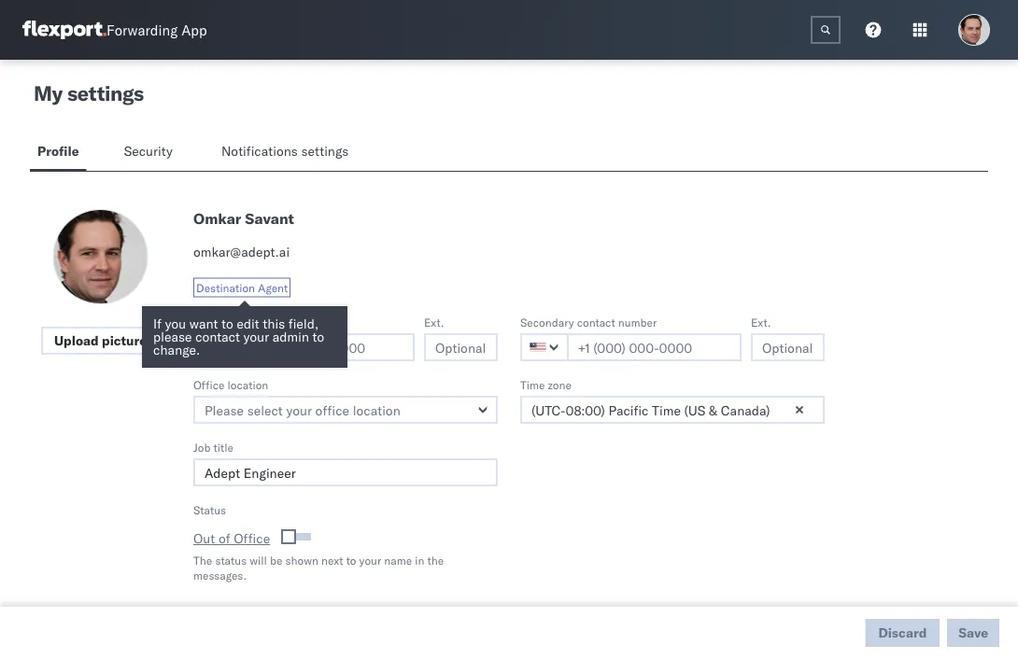Task type: describe. For each thing, give the bounding box(es) containing it.
field,
[[288, 316, 319, 332]]

Job title text field
[[193, 459, 498, 487]]

+1 (000) 000-0000 telephone field for primary contact number
[[240, 333, 415, 362]]

united states text field for secondary
[[520, 333, 569, 362]]

secondary contact number
[[520, 315, 657, 329]]

profile
[[37, 143, 79, 159]]

number for secondary contact number
[[618, 315, 657, 329]]

of
[[219, 531, 230, 547]]

united states text field for primary
[[193, 333, 242, 362]]

your inside if you want to edit this field, please contact your admin to change.
[[243, 329, 269, 345]]

job title
[[193, 440, 233, 454]]

security button
[[116, 135, 184, 171]]

primary
[[193, 315, 232, 329]]

will
[[250, 553, 267, 567]]

to inside the status will be shown next to your name in the messages.
[[346, 553, 356, 567]]

secondary
[[520, 315, 574, 329]]

+1 (000) 000-0000 telephone field for secondary contact number
[[567, 333, 742, 362]]

primary contact number
[[193, 315, 315, 329]]

notifications settings
[[221, 143, 349, 159]]

shown
[[285, 553, 318, 567]]

this
[[263, 316, 285, 332]]

forwarding app
[[106, 21, 207, 39]]

time
[[520, 378, 545, 392]]

job
[[193, 440, 211, 454]]

ext. for secondary contact number
[[751, 315, 771, 329]]

contact for secondary
[[577, 315, 615, 329]]

please
[[153, 329, 192, 345]]

edit
[[237, 316, 259, 332]]

profile button
[[30, 135, 87, 171]]

upload
[[54, 333, 99, 349]]

forwarding app link
[[22, 21, 207, 39]]

notifications
[[221, 143, 298, 159]]

the status will be shown next to your name in the messages.
[[193, 553, 444, 582]]

upload picture
[[54, 333, 147, 349]]

agent
[[258, 281, 288, 295]]

omkar
[[193, 209, 241, 228]]

Optional telephone field
[[424, 333, 498, 362]]

status
[[193, 503, 226, 517]]

location
[[227, 378, 268, 392]]

if you want to edit this field, please contact your admin to change.
[[153, 316, 324, 358]]

the
[[193, 553, 212, 567]]

(UTC-08:00) Pacific Time (US & Canada) text field
[[520, 396, 825, 424]]

title
[[213, 440, 233, 454]]

settings for my settings
[[67, 80, 144, 106]]

messages.
[[193, 568, 247, 582]]

notifications settings button
[[214, 135, 364, 171]]



Task type: vqa. For each thing, say whether or not it's contained in the screenshot.
the top YOUR
yes



Task type: locate. For each thing, give the bounding box(es) containing it.
omkar savant
[[193, 209, 294, 228]]

status
[[215, 553, 247, 567]]

office up 'will'
[[234, 531, 270, 547]]

1 horizontal spatial your
[[359, 553, 381, 567]]

change.
[[153, 342, 200, 358]]

2 ext. from the left
[[751, 315, 771, 329]]

app
[[181, 21, 207, 39]]

united states text field down secondary
[[520, 333, 569, 362]]

if
[[153, 316, 162, 332]]

1 vertical spatial your
[[359, 553, 381, 567]]

1 horizontal spatial united states text field
[[520, 333, 569, 362]]

2 number from the left
[[618, 315, 657, 329]]

settings inside button
[[301, 143, 349, 159]]

settings right my
[[67, 80, 144, 106]]

1 ext. from the left
[[424, 315, 444, 329]]

ext. up optional phone field
[[424, 315, 444, 329]]

2 horizontal spatial to
[[346, 553, 356, 567]]

None checkbox
[[285, 533, 311, 541]]

Optional telephone field
[[751, 333, 825, 362]]

office location
[[193, 378, 268, 392]]

contact inside if you want to edit this field, please contact your admin to change.
[[195, 329, 240, 345]]

number
[[276, 315, 315, 329], [618, 315, 657, 329]]

the
[[427, 553, 444, 567]]

0 horizontal spatial your
[[243, 329, 269, 345]]

settings
[[67, 80, 144, 106], [301, 143, 349, 159]]

destination agent
[[196, 281, 288, 295]]

0 horizontal spatial office
[[193, 378, 225, 392]]

security
[[124, 143, 173, 159]]

0 horizontal spatial ext.
[[424, 315, 444, 329]]

time zone
[[520, 378, 572, 392]]

settings for notifications settings
[[301, 143, 349, 159]]

1 horizontal spatial office
[[234, 531, 270, 547]]

out of office
[[193, 531, 270, 547]]

ext. for primary contact number
[[424, 315, 444, 329]]

+1 (000) 000-0000 telephone field down 'field,'
[[240, 333, 415, 362]]

ext. up optional telephone field
[[751, 315, 771, 329]]

1 horizontal spatial number
[[618, 315, 657, 329]]

0 horizontal spatial settings
[[67, 80, 144, 106]]

next
[[321, 553, 343, 567]]

+1 (000) 000-0000 telephone field
[[240, 333, 415, 362], [567, 333, 742, 362]]

1 number from the left
[[276, 315, 315, 329]]

flexport. image
[[22, 21, 106, 39]]

office
[[193, 378, 225, 392], [234, 531, 270, 547]]

1 vertical spatial settings
[[301, 143, 349, 159]]

ext.
[[424, 315, 444, 329], [751, 315, 771, 329]]

None text field
[[811, 16, 841, 44]]

0 vertical spatial settings
[[67, 80, 144, 106]]

1 united states text field from the left
[[193, 333, 242, 362]]

want
[[189, 316, 218, 332]]

number down agent
[[276, 315, 315, 329]]

1 horizontal spatial settings
[[301, 143, 349, 159]]

0 vertical spatial your
[[243, 329, 269, 345]]

0 horizontal spatial +1 (000) 000-0000 telephone field
[[240, 333, 415, 362]]

0 vertical spatial office
[[193, 378, 225, 392]]

my settings
[[34, 80, 144, 106]]

your left the admin
[[243, 329, 269, 345]]

number for primary contact number
[[276, 315, 315, 329]]

your
[[243, 329, 269, 345], [359, 553, 381, 567]]

united states text field down primary
[[193, 333, 242, 362]]

+1 (000) 000-0000 telephone field up (utc-08:00) pacific time (us & canada) text field
[[567, 333, 742, 362]]

1 horizontal spatial to
[[313, 329, 324, 345]]

upload picture button
[[41, 327, 160, 355]]

office left location
[[193, 378, 225, 392]]

to
[[221, 316, 233, 332], [313, 329, 324, 345], [346, 553, 356, 567]]

contact for primary
[[235, 315, 273, 329]]

admin
[[273, 329, 309, 345]]

name
[[384, 553, 412, 567]]

savant
[[245, 209, 294, 228]]

0 horizontal spatial to
[[221, 316, 233, 332]]

0 horizontal spatial number
[[276, 315, 315, 329]]

Please select your office location text field
[[193, 396, 498, 424]]

1 horizontal spatial ext.
[[751, 315, 771, 329]]

you
[[165, 316, 186, 332]]

number right secondary
[[618, 315, 657, 329]]

my
[[34, 80, 63, 106]]

be
[[270, 553, 283, 567]]

2 united states text field from the left
[[520, 333, 569, 362]]

out
[[193, 531, 215, 547]]

your inside the status will be shown next to your name in the messages.
[[359, 553, 381, 567]]

zone
[[548, 378, 572, 392]]

to right the admin
[[313, 329, 324, 345]]

0 horizontal spatial united states text field
[[193, 333, 242, 362]]

forwarding
[[106, 21, 178, 39]]

settings right notifications
[[301, 143, 349, 159]]

omkar@adept.ai
[[193, 244, 290, 260]]

1 vertical spatial office
[[234, 531, 270, 547]]

1 +1 (000) 000-0000 telephone field from the left
[[240, 333, 415, 362]]

United States text field
[[193, 333, 242, 362], [520, 333, 569, 362]]

destination
[[196, 281, 255, 295]]

your left name
[[359, 553, 381, 567]]

1 horizontal spatial +1 (000) 000-0000 telephone field
[[567, 333, 742, 362]]

contact
[[235, 315, 273, 329], [577, 315, 615, 329], [195, 329, 240, 345]]

to left edit
[[221, 316, 233, 332]]

picture
[[102, 333, 147, 349]]

in
[[415, 553, 425, 567]]

2 +1 (000) 000-0000 telephone field from the left
[[567, 333, 742, 362]]

to right next
[[346, 553, 356, 567]]



